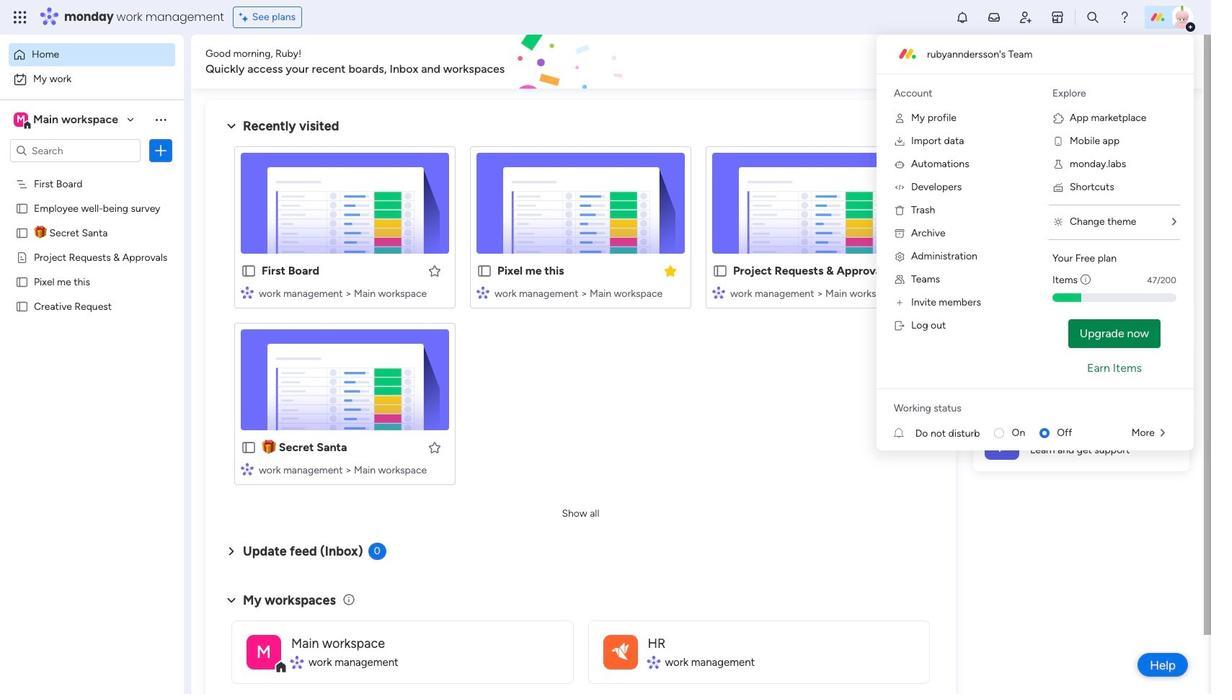 Task type: describe. For each thing, give the bounding box(es) containing it.
notifications image
[[955, 10, 970, 25]]

add to favorites image
[[899, 264, 914, 278]]

administration image
[[894, 251, 906, 262]]

ruby anderson image
[[1171, 6, 1194, 29]]

public board image for add to favorites icon
[[712, 263, 728, 279]]

1 horizontal spatial workspace image
[[247, 635, 281, 669]]

component image for remove from favorites icon
[[477, 286, 490, 299]]

close recently visited image
[[223, 118, 240, 135]]

v2 user feedback image
[[985, 54, 996, 70]]

mobile app image
[[1053, 136, 1064, 147]]

1 vertical spatial option
[[9, 68, 175, 91]]

workspace options image
[[154, 112, 168, 127]]

select product image
[[13, 10, 27, 25]]

workspace image
[[612, 639, 629, 665]]

monday marketplace image
[[1050, 10, 1065, 25]]

see plans image
[[239, 9, 252, 25]]

0 element
[[368, 543, 386, 560]]

Search in workspace field
[[30, 142, 120, 159]]

0 vertical spatial option
[[9, 43, 175, 66]]

2 add to favorites image from the top
[[428, 440, 442, 455]]

templates image image
[[986, 109, 1177, 208]]

change theme image
[[1053, 216, 1064, 228]]

0 horizontal spatial list arrow image
[[1161, 428, 1165, 438]]

0 vertical spatial list arrow image
[[1172, 217, 1177, 227]]

monday.labs image
[[1053, 159, 1064, 170]]

v2 surfce notifications image
[[894, 426, 915, 441]]

update feed image
[[987, 10, 1001, 25]]



Task type: locate. For each thing, give the bounding box(es) containing it.
1 vertical spatial invite members image
[[894, 297, 906, 309]]

1 vertical spatial list arrow image
[[1161, 428, 1165, 438]]

public board image for second add to favorites image from the top
[[241, 440, 257, 456]]

0 horizontal spatial workspace image
[[14, 112, 28, 128]]

0 horizontal spatial component image
[[477, 286, 490, 299]]

1 horizontal spatial component image
[[712, 286, 725, 299]]

2 vertical spatial option
[[0, 171, 184, 173]]

0 horizontal spatial public board image
[[15, 275, 29, 288]]

1 vertical spatial add to favorites image
[[428, 440, 442, 455]]

component image
[[477, 286, 490, 299], [712, 286, 725, 299]]

public board image
[[712, 263, 728, 279], [15, 275, 29, 288], [241, 440, 257, 456]]

invite members image
[[1019, 10, 1033, 25], [894, 297, 906, 309]]

workspace image
[[14, 112, 28, 128], [247, 635, 281, 669], [603, 635, 638, 669]]

1 horizontal spatial invite members image
[[1019, 10, 1033, 25]]

open update feed (inbox) image
[[223, 543, 240, 560]]

component image for add to favorites icon
[[712, 286, 725, 299]]

close my workspaces image
[[223, 592, 240, 609]]

automations image
[[894, 159, 906, 170]]

my profile image
[[894, 112, 906, 124]]

2 horizontal spatial public board image
[[712, 263, 728, 279]]

1 component image from the left
[[477, 286, 490, 299]]

import data image
[[894, 136, 906, 147]]

workspace selection element
[[14, 111, 120, 130]]

2 component image from the left
[[712, 286, 725, 299]]

add to favorites image
[[428, 264, 442, 278], [428, 440, 442, 455]]

1 horizontal spatial list arrow image
[[1172, 217, 1177, 227]]

list box
[[0, 168, 184, 513]]

v2 info image
[[1081, 273, 1091, 288]]

archive image
[[894, 228, 906, 239]]

list arrow image
[[1172, 217, 1177, 227], [1161, 428, 1165, 438]]

1 add to favorites image from the top
[[428, 264, 442, 278]]

0 horizontal spatial invite members image
[[894, 297, 906, 309]]

2 horizontal spatial workspace image
[[603, 635, 638, 669]]

teams image
[[894, 274, 906, 286]]

help image
[[1118, 10, 1132, 25]]

1 horizontal spatial public board image
[[241, 440, 257, 456]]

invite members image down teams image
[[894, 297, 906, 309]]

trash image
[[894, 205, 906, 216]]

log out image
[[894, 320, 906, 332]]

remove from favorites image
[[663, 264, 678, 278]]

invite members image right update feed icon
[[1019, 10, 1033, 25]]

options image
[[154, 143, 168, 158]]

help center element
[[973, 413, 1190, 471]]

getting started element
[[973, 344, 1190, 402]]

option
[[9, 43, 175, 66], [9, 68, 175, 91], [0, 171, 184, 173]]

0 vertical spatial invite members image
[[1019, 10, 1033, 25]]

shortcuts image
[[1053, 182, 1064, 193]]

developers image
[[894, 182, 906, 193]]

quick search results list box
[[223, 135, 939, 503]]

search everything image
[[1086, 10, 1100, 25]]

0 vertical spatial add to favorites image
[[428, 264, 442, 278]]

public board image
[[15, 201, 29, 215], [15, 226, 29, 239], [241, 263, 257, 279], [477, 263, 492, 279], [15, 299, 29, 313]]



Task type: vqa. For each thing, say whether or not it's contained in the screenshot.
right Workspace icon
yes



